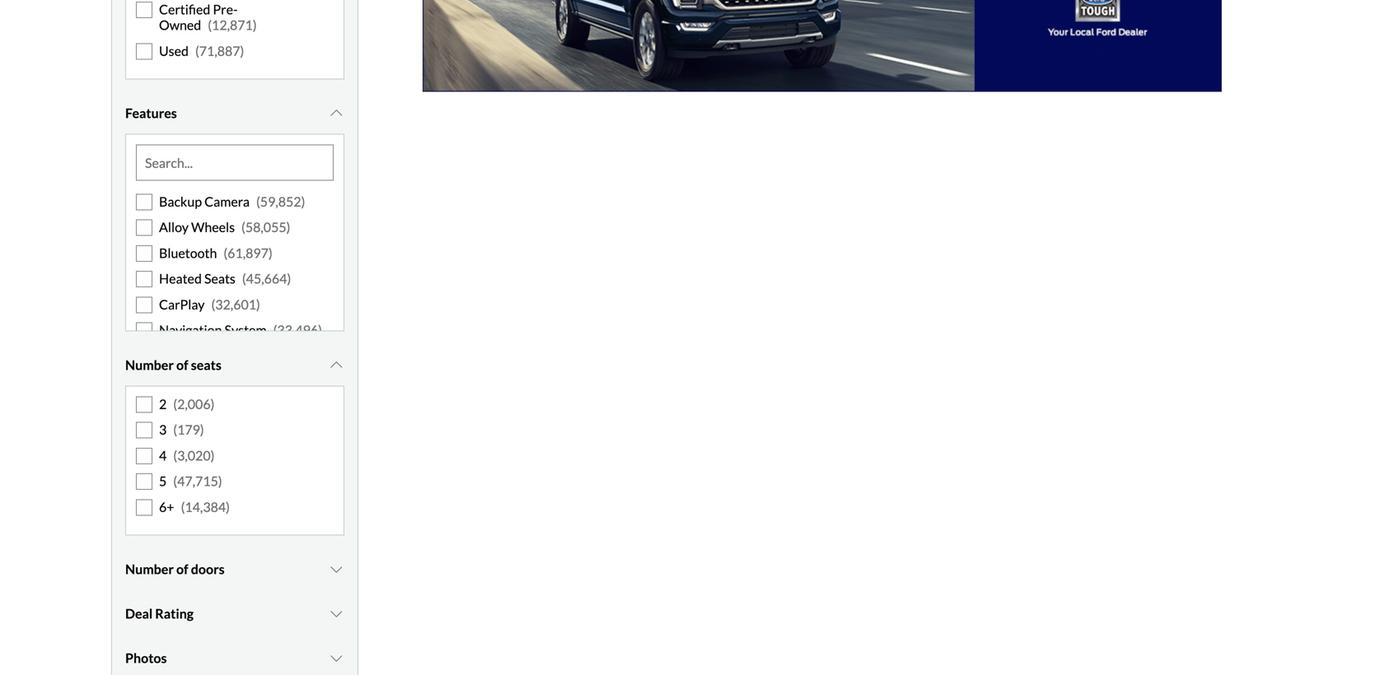 Task type: locate. For each thing, give the bounding box(es) containing it.
chevron down image for features
[[328, 107, 344, 120]]

(59,852)
[[256, 194, 305, 210]]

number
[[125, 357, 174, 373], [125, 561, 174, 578]]

(33,496)
[[273, 322, 322, 338]]

chevron down image inside number of doors dropdown button
[[328, 563, 344, 576]]

pre-
[[213, 1, 238, 17]]

(14,384)
[[181, 499, 230, 515]]

3 chevron down image from the top
[[328, 563, 344, 576]]

2 of from the top
[[176, 561, 188, 578]]

number up 2
[[125, 357, 174, 373]]

0 vertical spatial number
[[125, 357, 174, 373]]

certified
[[159, 1, 210, 17]]

(2,006)
[[173, 396, 215, 412]]

number up deal rating
[[125, 561, 174, 578]]

(3,020)
[[173, 448, 215, 464]]

of for doors
[[176, 561, 188, 578]]

6+
[[159, 499, 174, 515]]

number of doors button
[[125, 549, 344, 590]]

of
[[176, 357, 188, 373], [176, 561, 188, 578]]

navigation
[[159, 322, 222, 338]]

carplay
[[159, 296, 205, 313]]

camera
[[204, 194, 250, 210]]

seats
[[204, 271, 236, 287]]

4 chevron down image from the top
[[328, 652, 344, 665]]

1 chevron down image from the top
[[328, 107, 344, 120]]

1 vertical spatial number
[[125, 561, 174, 578]]

of left seats
[[176, 357, 188, 373]]

2
[[159, 396, 167, 412]]

used
[[159, 43, 189, 59]]

1 number from the top
[[125, 357, 174, 373]]

bluetooth
[[159, 245, 217, 261]]

heated seats (45,664)
[[159, 271, 291, 287]]

wheels
[[191, 219, 235, 235]]

alloy wheels (58,055)
[[159, 219, 290, 235]]

2 number from the top
[[125, 561, 174, 578]]

carplay (32,601)
[[159, 296, 260, 313]]

used (71,887)
[[159, 43, 244, 59]]

0 vertical spatial of
[[176, 357, 188, 373]]

certified pre- owned
[[159, 1, 238, 33]]

chevron down image for number of seats
[[328, 359, 344, 372]]

(45,664)
[[242, 271, 291, 287]]

(12,871)
[[208, 17, 257, 33]]

features button
[[125, 93, 344, 134]]

number inside dropdown button
[[125, 561, 174, 578]]

of left doors
[[176, 561, 188, 578]]

navigation system (33,496)
[[159, 322, 322, 338]]

chevron down image inside number of seats dropdown button
[[328, 359, 344, 372]]

1 of from the top
[[176, 357, 188, 373]]

of for seats
[[176, 357, 188, 373]]

(58,055)
[[241, 219, 290, 235]]

chevron down image
[[328, 107, 344, 120], [328, 359, 344, 372], [328, 563, 344, 576], [328, 652, 344, 665]]

of inside dropdown button
[[176, 357, 188, 373]]

5 (47,715)
[[159, 473, 222, 489]]

chevron down image inside photos "dropdown button"
[[328, 652, 344, 665]]

photos
[[125, 650, 167, 667]]

1 vertical spatial of
[[176, 561, 188, 578]]

chevron down image inside features dropdown button
[[328, 107, 344, 120]]

seats
[[191, 357, 221, 373]]

number inside dropdown button
[[125, 357, 174, 373]]

2 chevron down image from the top
[[328, 359, 344, 372]]

owned
[[159, 17, 201, 33]]

chevron down image for number of doors
[[328, 563, 344, 576]]

of inside dropdown button
[[176, 561, 188, 578]]



Task type: describe. For each thing, give the bounding box(es) containing it.
(71,887)
[[195, 43, 244, 59]]

4
[[159, 448, 167, 464]]

deal rating
[[125, 606, 194, 622]]

alloy
[[159, 219, 189, 235]]

number of seats button
[[125, 345, 344, 386]]

system
[[224, 322, 267, 338]]

number for number of doors
[[125, 561, 174, 578]]

(47,715)
[[173, 473, 222, 489]]

backup
[[159, 194, 202, 210]]

number for number of seats
[[125, 357, 174, 373]]

4 (3,020)
[[159, 448, 215, 464]]

backup camera (59,852)
[[159, 194, 305, 210]]

2 (2,006)
[[159, 396, 215, 412]]

6+ (14,384)
[[159, 499, 230, 515]]

chevron down image
[[328, 608, 344, 621]]

photos button
[[125, 638, 344, 676]]

number of doors
[[125, 561, 225, 578]]

bluetooth (61,897)
[[159, 245, 272, 261]]

Search... field
[[137, 145, 333, 180]]

features
[[125, 105, 177, 121]]

deal rating button
[[125, 594, 344, 635]]

(61,897)
[[224, 245, 272, 261]]

3
[[159, 422, 167, 438]]

deal
[[125, 606, 153, 622]]

(32,601)
[[211, 296, 260, 313]]

doors
[[191, 561, 225, 578]]

chevron down image for photos
[[328, 652, 344, 665]]

number of seats
[[125, 357, 221, 373]]

heated
[[159, 271, 202, 287]]

(179)
[[173, 422, 204, 438]]

rating
[[155, 606, 194, 622]]

5
[[159, 473, 167, 489]]

advertisement region
[[423, 0, 1222, 92]]

3 (179)
[[159, 422, 204, 438]]



Task type: vqa. For each thing, say whether or not it's contained in the screenshot.
Storage: cargo tie-down anchors and hooks , cargo net
no



